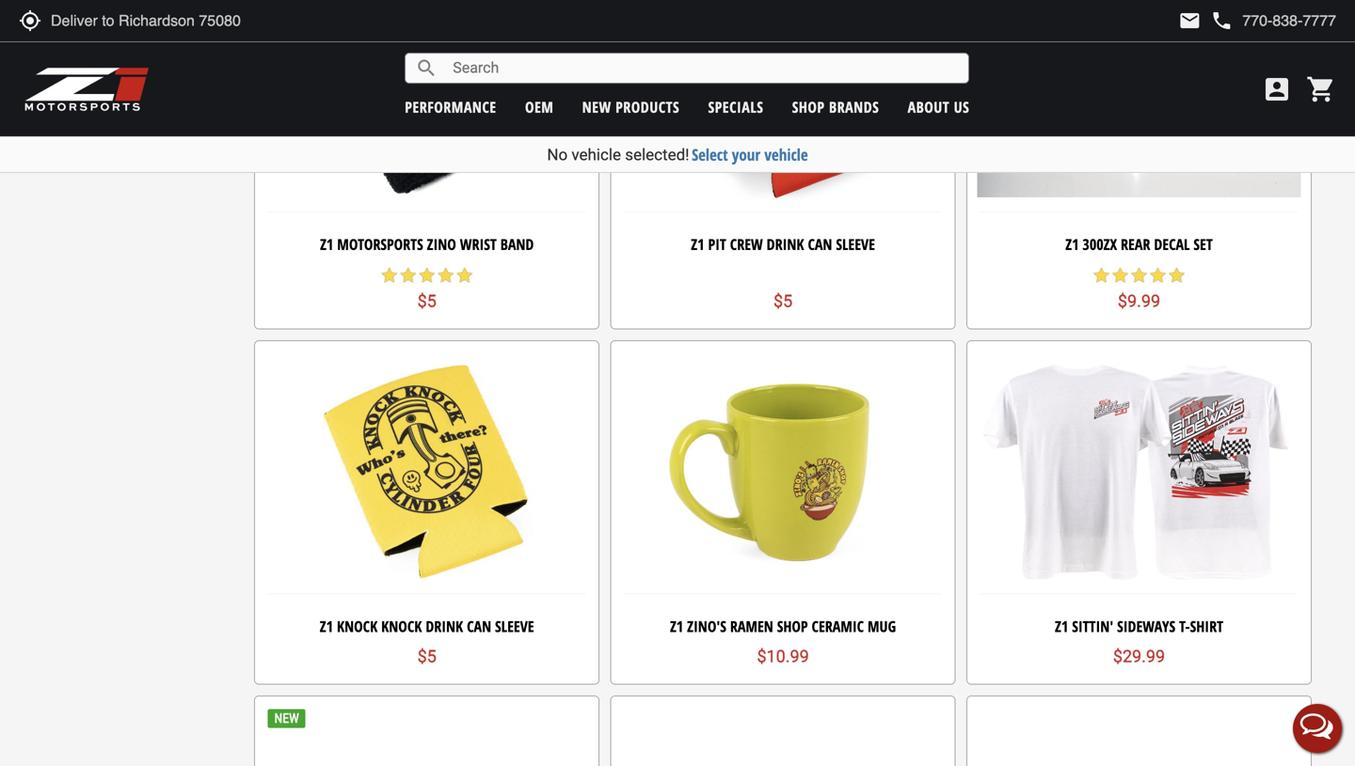 Task type: locate. For each thing, give the bounding box(es) containing it.
1 knock from the left
[[337, 617, 378, 637]]

motorsports
[[337, 234, 423, 255]]

vehicle
[[764, 144, 808, 166], [572, 145, 621, 164]]

0 vertical spatial sleeve
[[836, 234, 875, 255]]

1 horizontal spatial can
[[808, 234, 832, 255]]

about
[[908, 97, 950, 117]]

can for z1 knock knock drink can sleeve
[[467, 617, 491, 637]]

drink
[[767, 234, 804, 255], [426, 617, 463, 637]]

z1 for z1 motorsports zino wrist band
[[320, 234, 333, 255]]

0 horizontal spatial vehicle
[[572, 145, 621, 164]]

new products
[[582, 97, 680, 117]]

0 vertical spatial can
[[808, 234, 832, 255]]

shop brands
[[792, 97, 879, 117]]

selected!
[[625, 145, 689, 164]]

4 star from the left
[[436, 266, 455, 285]]

1 vertical spatial shop
[[777, 617, 808, 637]]

search
[[415, 57, 438, 80]]

shop up $10.99
[[777, 617, 808, 637]]

z1 sittin' sideways t-shirt
[[1055, 617, 1223, 637]]

0 vertical spatial shop
[[792, 97, 825, 117]]

sittin'
[[1072, 617, 1113, 637]]

wrist
[[460, 234, 497, 255]]

crew
[[730, 234, 763, 255]]

band
[[500, 234, 534, 255]]

my_location
[[19, 9, 41, 32]]

us
[[954, 97, 969, 117]]

sideways
[[1117, 617, 1175, 637]]

z1 pit crew drink can sleeve
[[691, 234, 875, 255]]

oem link
[[525, 97, 554, 117]]

oem
[[525, 97, 554, 117]]

no vehicle selected! select your vehicle
[[547, 144, 808, 166]]

0 horizontal spatial knock
[[337, 617, 378, 637]]

vehicle right no
[[572, 145, 621, 164]]

$5
[[417, 292, 436, 311], [774, 292, 793, 311], [417, 647, 436, 667]]

z1 motorsports logo image
[[24, 66, 150, 113]]

Search search field
[[438, 54, 969, 83]]

$5 down z1 knock knock drink can sleeve
[[417, 647, 436, 667]]

2 knock from the left
[[381, 617, 422, 637]]

shopping_cart
[[1306, 74, 1336, 104]]

1 vertical spatial can
[[467, 617, 491, 637]]

new products link
[[582, 97, 680, 117]]

specials link
[[708, 97, 764, 117]]

8 star from the left
[[1130, 266, 1149, 285]]

vehicle right your
[[764, 144, 808, 166]]

performance link
[[405, 97, 496, 117]]

sleeve
[[836, 234, 875, 255], [495, 617, 534, 637]]

$5 down z1 pit crew drink can sleeve
[[774, 292, 793, 311]]

shop brands link
[[792, 97, 879, 117]]

knock
[[337, 617, 378, 637], [381, 617, 422, 637]]

vehicle inside no vehicle selected! select your vehicle
[[572, 145, 621, 164]]

6 star from the left
[[1092, 266, 1111, 285]]

mail phone
[[1179, 9, 1233, 32]]

9 star from the left
[[1149, 266, 1167, 285]]

1 vertical spatial sleeve
[[495, 617, 534, 637]]

shop left the brands
[[792, 97, 825, 117]]

about us link
[[908, 97, 969, 117]]

0 horizontal spatial can
[[467, 617, 491, 637]]

1 vertical spatial drink
[[426, 617, 463, 637]]

performance
[[405, 97, 496, 117]]

account_box
[[1262, 74, 1292, 104]]

phone
[[1211, 9, 1233, 32]]

0 horizontal spatial sleeve
[[495, 617, 534, 637]]

new
[[582, 97, 611, 117]]

2 star from the left
[[399, 266, 418, 285]]

$29.99
[[1113, 647, 1165, 667]]

phone link
[[1211, 9, 1336, 32]]

3 star from the left
[[418, 266, 436, 285]]

1 horizontal spatial knock
[[381, 617, 422, 637]]

0 vertical spatial drink
[[767, 234, 804, 255]]

z1 for z1 sittin' sideways t-shirt
[[1055, 617, 1068, 637]]

star
[[380, 266, 399, 285], [399, 266, 418, 285], [418, 266, 436, 285], [436, 266, 455, 285], [455, 266, 474, 285], [1092, 266, 1111, 285], [1111, 266, 1130, 285], [1130, 266, 1149, 285], [1149, 266, 1167, 285], [1167, 266, 1186, 285]]

0 horizontal spatial drink
[[426, 617, 463, 637]]

shirt
[[1190, 617, 1223, 637]]

1 horizontal spatial sleeve
[[836, 234, 875, 255]]

can
[[808, 234, 832, 255], [467, 617, 491, 637]]

can for z1 pit crew drink can sleeve
[[808, 234, 832, 255]]

1 horizontal spatial drink
[[767, 234, 804, 255]]

$5 down z1 motorsports zino wrist band
[[417, 292, 436, 311]]

shop
[[792, 97, 825, 117], [777, 617, 808, 637]]

z1
[[320, 234, 333, 255], [691, 234, 704, 255], [1065, 234, 1079, 255], [320, 617, 333, 637], [670, 617, 683, 637], [1055, 617, 1068, 637]]



Task type: describe. For each thing, give the bounding box(es) containing it.
z1 300zx rear decal set
[[1065, 234, 1213, 255]]

5 star from the left
[[455, 266, 474, 285]]

account_box link
[[1257, 74, 1297, 104]]

mail
[[1179, 9, 1201, 32]]

$9.99
[[1118, 292, 1160, 311]]

zino
[[427, 234, 456, 255]]

your
[[732, 144, 760, 166]]

brands
[[829, 97, 879, 117]]

z1 for z1 zino's ramen shop ceramic mug
[[670, 617, 683, 637]]

$10.99
[[757, 647, 809, 667]]

products
[[616, 97, 680, 117]]

mail link
[[1179, 9, 1201, 32]]

ceramic
[[812, 617, 864, 637]]

shopping_cart link
[[1301, 74, 1336, 104]]

$5 for z1 knock knock drink can sleeve
[[417, 647, 436, 667]]

z1 for z1 pit crew drink can sleeve
[[691, 234, 704, 255]]

z1 motorsports zino wrist band
[[320, 234, 534, 255]]

zino's
[[687, 617, 726, 637]]

z1 for z1 300zx rear decal set
[[1065, 234, 1079, 255]]

sleeve for z1 knock knock drink can sleeve
[[495, 617, 534, 637]]

rear
[[1121, 234, 1150, 255]]

select
[[692, 144, 728, 166]]

star star star star star $9.99
[[1092, 266, 1186, 311]]

10 star from the left
[[1167, 266, 1186, 285]]

specials
[[708, 97, 764, 117]]

mug
[[868, 617, 896, 637]]

z1 for z1 knock knock drink can sleeve
[[320, 617, 333, 637]]

decal
[[1154, 234, 1190, 255]]

ramen
[[730, 617, 773, 637]]

7 star from the left
[[1111, 266, 1130, 285]]

no
[[547, 145, 568, 164]]

300zx
[[1083, 234, 1117, 255]]

$5 for z1 pit crew drink can sleeve
[[774, 292, 793, 311]]

about us
[[908, 97, 969, 117]]

1 horizontal spatial vehicle
[[764, 144, 808, 166]]

$5 inside star star star star star $5
[[417, 292, 436, 311]]

sleeve for z1 pit crew drink can sleeve
[[836, 234, 875, 255]]

z1 zino's ramen shop ceramic mug
[[670, 617, 896, 637]]

star star star star star $5
[[380, 266, 474, 311]]

t-
[[1179, 617, 1190, 637]]

1 star from the left
[[380, 266, 399, 285]]

drink for knock
[[426, 617, 463, 637]]

z1 knock knock drink can sleeve
[[320, 617, 534, 637]]

select your vehicle link
[[692, 144, 808, 166]]

set
[[1194, 234, 1213, 255]]

drink for crew
[[767, 234, 804, 255]]

pit
[[708, 234, 726, 255]]



Task type: vqa. For each thing, say whether or not it's contained in the screenshot.
$5 within STAR STAR STAR STAR STAR $5
yes



